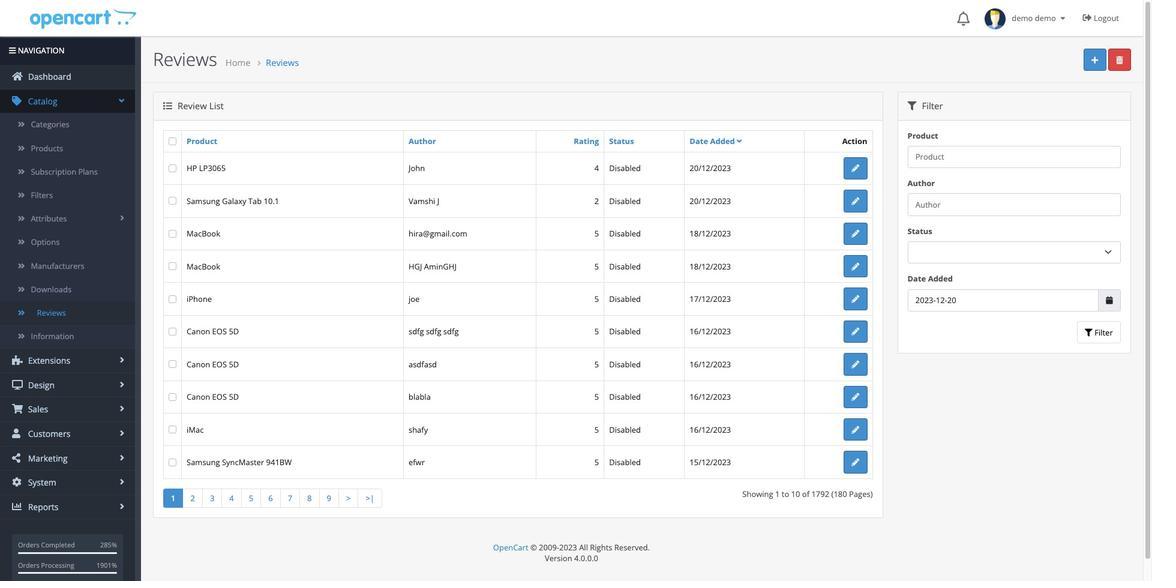 Task type: locate. For each thing, give the bounding box(es) containing it.
demo
[[1013, 13, 1034, 23], [1036, 13, 1057, 23]]

1 vertical spatial 18/12/2023
[[690, 261, 732, 272]]

7 link
[[280, 489, 300, 508]]

disabled
[[610, 163, 641, 174], [610, 196, 641, 206], [610, 228, 641, 239], [610, 261, 641, 272], [610, 294, 641, 304], [610, 326, 641, 337], [610, 359, 641, 370], [610, 392, 641, 402], [610, 424, 641, 435], [610, 457, 641, 468]]

tab
[[249, 196, 262, 206]]

samsung galaxy tab 10.1
[[187, 196, 279, 206]]

1 18/12/2023 from the top
[[690, 228, 732, 239]]

0 vertical spatial date
[[690, 135, 709, 146]]

version
[[545, 553, 573, 564]]

edit image for 17/12/2023
[[852, 295, 860, 303]]

0 vertical spatial 5d
[[229, 326, 239, 337]]

1 horizontal spatial filter
[[1093, 327, 1114, 338]]

1 canon eos 5d from the top
[[187, 326, 239, 337]]

0 vertical spatial filter
[[920, 100, 944, 112]]

1 disabled from the top
[[610, 163, 641, 174]]

edit image for shafy
[[852, 426, 860, 434]]

3 canon eos 5d from the top
[[187, 392, 239, 402]]

5d for asdfasd
[[229, 359, 239, 370]]

1 20/12/2023 from the top
[[690, 163, 732, 174]]

catalog link
[[0, 89, 135, 113]]

rights
[[590, 542, 613, 553]]

5 disabled from the top
[[610, 294, 641, 304]]

0 vertical spatial canon
[[187, 326, 210, 337]]

hira@gmail.com
[[409, 228, 468, 239]]

bell image
[[958, 11, 970, 26]]

1 left 2 link at the bottom left of page
[[171, 493, 176, 504]]

(180
[[832, 489, 848, 500]]

Author text field
[[908, 194, 1122, 216]]

0 vertical spatial orders
[[18, 541, 39, 550]]

1 macbook from the top
[[187, 228, 220, 239]]

puzzle piece image
[[12, 356, 23, 365]]

2 orders from the top
[[18, 561, 39, 570]]

1 vertical spatial 20/12/2023
[[690, 196, 732, 206]]

0 vertical spatial author
[[409, 136, 436, 147]]

5 edit image from the top
[[852, 426, 860, 434]]

2 vertical spatial 5d
[[229, 392, 239, 402]]

edit image for 16/12/2023
[[852, 361, 860, 369]]

reviews right home link
[[266, 56, 299, 68]]

edit image
[[852, 165, 860, 173], [852, 230, 860, 238], [852, 295, 860, 303], [852, 361, 860, 369], [852, 459, 860, 467]]

1 canon from the top
[[187, 326, 210, 337]]

4 edit image from the top
[[852, 361, 860, 369]]

5 edit image from the top
[[852, 459, 860, 467]]

sales
[[26, 404, 48, 415]]

0 vertical spatial date added
[[690, 135, 735, 146]]

edit image
[[852, 197, 860, 205], [852, 263, 860, 271], [852, 328, 860, 336], [852, 393, 860, 401], [852, 426, 860, 434]]

0 horizontal spatial 2
[[191, 493, 195, 504]]

1 vertical spatial eos
[[212, 359, 227, 370]]

imac
[[187, 424, 204, 435]]

reviews link up information
[[0, 301, 135, 325]]

added
[[711, 135, 735, 146], [929, 273, 954, 284]]

reserved.
[[615, 542, 650, 553]]

blabla
[[409, 392, 431, 402]]

reviews
[[153, 47, 217, 71], [266, 56, 299, 68], [37, 307, 66, 318]]

0 vertical spatial macbook
[[187, 228, 220, 239]]

1 samsung from the top
[[187, 196, 220, 206]]

1 vertical spatial macbook
[[187, 261, 220, 272]]

1 horizontal spatial sdfg
[[426, 326, 442, 337]]

16/12/2023 for blabla
[[690, 392, 732, 402]]

reviews down downloads
[[37, 307, 66, 318]]

1 vertical spatial 4
[[230, 493, 234, 504]]

iphone
[[187, 294, 212, 304]]

1 horizontal spatial author
[[908, 178, 936, 189]]

16/12/2023 for shafy
[[690, 424, 732, 435]]

canon for sdfg sdfg sdfg
[[187, 326, 210, 337]]

1 horizontal spatial demo
[[1036, 13, 1057, 23]]

1 vertical spatial filter
[[1093, 327, 1114, 338]]

1 16/12/2023 from the top
[[690, 326, 732, 337]]

john
[[409, 163, 425, 174]]

2 link
[[183, 489, 203, 508]]

2 disabled from the top
[[610, 196, 641, 206]]

demo left caret down image
[[1036, 13, 1057, 23]]

list image
[[163, 102, 172, 111]]

1 vertical spatial date
[[908, 273, 927, 284]]

1 horizontal spatial added
[[929, 273, 954, 284]]

shopping cart image
[[12, 404, 23, 414]]

None checkbox
[[169, 165, 177, 172], [169, 197, 177, 205], [169, 328, 177, 336], [169, 361, 177, 368], [169, 459, 177, 466], [169, 165, 177, 172], [169, 197, 177, 205], [169, 328, 177, 336], [169, 361, 177, 368], [169, 459, 177, 466]]

1 vertical spatial filter image
[[1086, 329, 1093, 337]]

15/12/2023
[[690, 457, 732, 468]]

reviews link
[[266, 56, 299, 68], [0, 301, 135, 325]]

1 edit image from the top
[[852, 197, 860, 205]]

1 edit image from the top
[[852, 165, 860, 173]]

0 horizontal spatial sdfg
[[409, 326, 424, 337]]

0 horizontal spatial added
[[711, 135, 735, 146]]

samsung down imac
[[187, 457, 220, 468]]

2 20/12/2023 from the top
[[690, 196, 732, 206]]

4 disabled from the top
[[610, 261, 641, 272]]

3 16/12/2023 from the top
[[690, 392, 732, 402]]

4 16/12/2023 from the top
[[690, 424, 732, 435]]

reviews link right home link
[[266, 56, 299, 68]]

product link
[[187, 136, 218, 147]]

date
[[690, 135, 709, 146], [908, 273, 927, 284]]

>
[[346, 493, 351, 504]]

demo right demo demo icon
[[1013, 13, 1034, 23]]

extensions link
[[0, 349, 135, 373]]

20/12/2023 for 4
[[690, 163, 732, 174]]

1 vertical spatial samsung
[[187, 457, 220, 468]]

2 16/12/2023 from the top
[[690, 359, 732, 370]]

subscription plans link
[[0, 160, 135, 184]]

1 vertical spatial canon
[[187, 359, 210, 370]]

16/12/2023 for sdfg sdfg sdfg
[[690, 326, 732, 337]]

2 canon from the top
[[187, 359, 210, 370]]

hp
[[187, 163, 197, 174]]

> link
[[339, 489, 359, 508]]

2 horizontal spatial reviews
[[266, 56, 299, 68]]

1 eos from the top
[[212, 326, 227, 337]]

edit image for 15/12/2023
[[852, 459, 860, 467]]

4.0.0.0
[[575, 553, 599, 564]]

1 5d from the top
[[229, 326, 239, 337]]

2 vertical spatial canon eos 5d
[[187, 392, 239, 402]]

completed
[[41, 541, 75, 550]]

tag image
[[12, 96, 23, 106]]

1 horizontal spatial date
[[908, 273, 927, 284]]

7 disabled from the top
[[610, 359, 641, 370]]

1 vertical spatial date added
[[908, 273, 954, 284]]

3 eos from the top
[[212, 392, 227, 402]]

products
[[31, 143, 63, 153]]

941bw
[[266, 457, 292, 468]]

3 5d from the top
[[229, 392, 239, 402]]

3 canon from the top
[[187, 392, 210, 402]]

1 horizontal spatial date added
[[908, 273, 954, 284]]

filter
[[920, 100, 944, 112], [1093, 327, 1114, 338]]

1 demo from the left
[[1013, 13, 1034, 23]]

calendar image
[[1107, 297, 1114, 304]]

0 vertical spatial 20/12/2023
[[690, 163, 732, 174]]

17/12/2023
[[690, 294, 732, 304]]

to
[[782, 489, 790, 500]]

16/12/2023
[[690, 326, 732, 337], [690, 359, 732, 370], [690, 392, 732, 402], [690, 424, 732, 435]]

1 vertical spatial canon eos 5d
[[187, 359, 239, 370]]

canon
[[187, 326, 210, 337], [187, 359, 210, 370], [187, 392, 210, 402]]

6 disabled from the top
[[610, 326, 641, 337]]

2 edit image from the top
[[852, 263, 860, 271]]

9 disabled from the top
[[610, 424, 641, 435]]

2 vertical spatial eos
[[212, 392, 227, 402]]

author link
[[409, 136, 436, 147]]

filters
[[31, 190, 53, 201]]

1 orders from the top
[[18, 541, 39, 550]]

0 vertical spatial eos
[[212, 326, 227, 337]]

10 disabled from the top
[[610, 457, 641, 468]]

0 horizontal spatial demo
[[1013, 13, 1034, 23]]

4 right 3
[[230, 493, 234, 504]]

1 horizontal spatial product
[[908, 130, 939, 141]]

5 for sdfg sdfg sdfg
[[595, 326, 599, 337]]

18/12/2023 for hira@gmail.com
[[690, 228, 732, 239]]

0 vertical spatial filter image
[[908, 102, 917, 111]]

opencart image
[[29, 7, 137, 29]]

2 horizontal spatial sdfg
[[444, 326, 459, 337]]

filter image
[[908, 102, 917, 111], [1086, 329, 1093, 337]]

system
[[26, 477, 56, 488]]

1 left to at the right bottom of page
[[776, 489, 780, 500]]

1 vertical spatial 5d
[[229, 359, 239, 370]]

5 for shafy
[[595, 424, 599, 435]]

0 vertical spatial canon eos 5d
[[187, 326, 239, 337]]

4 edit image from the top
[[852, 393, 860, 401]]

macbook for hira@gmail.com
[[187, 228, 220, 239]]

review
[[178, 100, 207, 112]]

macbook up iphone
[[187, 261, 220, 272]]

orders up orders processing
[[18, 541, 39, 550]]

2 vertical spatial canon
[[187, 392, 210, 402]]

7
[[288, 493, 292, 504]]

bars image
[[9, 47, 16, 55]]

1 horizontal spatial reviews
[[153, 47, 217, 71]]

285%
[[100, 541, 117, 550]]

1 vertical spatial reviews link
[[0, 301, 135, 325]]

disabled for blabla
[[610, 392, 641, 402]]

2
[[595, 196, 599, 206], [191, 493, 195, 504]]

joe
[[409, 294, 420, 304]]

1 vertical spatial author
[[908, 178, 936, 189]]

None checkbox
[[169, 137, 177, 145], [169, 230, 177, 238], [169, 263, 177, 270], [169, 295, 177, 303], [169, 393, 177, 401], [169, 426, 177, 434], [169, 137, 177, 145], [169, 230, 177, 238], [169, 263, 177, 270], [169, 295, 177, 303], [169, 393, 177, 401], [169, 426, 177, 434]]

attributes link
[[0, 207, 135, 231]]

0 horizontal spatial author
[[409, 136, 436, 147]]

1 vertical spatial status
[[908, 226, 933, 236]]

1 sdfg from the left
[[409, 326, 424, 337]]

1 horizontal spatial 4
[[595, 163, 599, 174]]

products link
[[0, 137, 135, 160]]

8 disabled from the top
[[610, 392, 641, 402]]

3 edit image from the top
[[852, 328, 860, 336]]

demo demo image
[[986, 8, 1007, 29]]

eos for sdfg sdfg sdfg
[[212, 326, 227, 337]]

home
[[226, 56, 251, 68]]

eos for blabla
[[212, 392, 227, 402]]

edit image for 20/12/2023
[[852, 165, 860, 173]]

macbook for hgj aminghj
[[187, 261, 220, 272]]

2 eos from the top
[[212, 359, 227, 370]]

reports
[[26, 501, 59, 513]]

0 vertical spatial 18/12/2023
[[690, 228, 732, 239]]

3 edit image from the top
[[852, 295, 860, 303]]

2 samsung from the top
[[187, 457, 220, 468]]

macbook down samsung galaxy tab 10.1
[[187, 228, 220, 239]]

2 demo from the left
[[1036, 13, 1057, 23]]

16/12/2023 for asdfasd
[[690, 359, 732, 370]]

samsung left galaxy
[[187, 196, 220, 206]]

customers link
[[0, 422, 135, 446]]

2 5d from the top
[[229, 359, 239, 370]]

syncmaster
[[222, 457, 264, 468]]

attributes
[[31, 213, 67, 224]]

samsung syncmaster 941bw
[[187, 457, 292, 468]]

2 18/12/2023 from the top
[[690, 261, 732, 272]]

macbook
[[187, 228, 220, 239], [187, 261, 220, 272]]

reviews up review
[[153, 47, 217, 71]]

home image
[[12, 72, 23, 81]]

2 macbook from the top
[[187, 261, 220, 272]]

5d
[[229, 326, 239, 337], [229, 359, 239, 370], [229, 392, 239, 402]]

1 vertical spatial 2
[[191, 493, 195, 504]]

5
[[595, 228, 599, 239], [595, 261, 599, 272], [595, 294, 599, 304], [595, 326, 599, 337], [595, 359, 599, 370], [595, 392, 599, 402], [595, 424, 599, 435], [595, 457, 599, 468], [249, 493, 254, 504]]

edit image for vamshi j
[[852, 197, 860, 205]]

0 vertical spatial status
[[610, 136, 634, 147]]

product
[[908, 130, 939, 141], [187, 136, 218, 147]]

3 link
[[202, 489, 222, 508]]

4 down rating
[[595, 163, 599, 174]]

edit image for blabla
[[852, 393, 860, 401]]

1 horizontal spatial reviews link
[[266, 56, 299, 68]]

>| link
[[358, 489, 382, 508]]

orders down orders completed
[[18, 561, 39, 570]]

2 edit image from the top
[[852, 230, 860, 238]]

0 vertical spatial reviews link
[[266, 56, 299, 68]]

0 vertical spatial added
[[711, 135, 735, 146]]

4
[[595, 163, 599, 174], [230, 493, 234, 504]]

eos
[[212, 326, 227, 337], [212, 359, 227, 370], [212, 392, 227, 402]]

disabled for hira@gmail.com
[[610, 228, 641, 239]]

3 disabled from the top
[[610, 228, 641, 239]]

2 canon eos 5d from the top
[[187, 359, 239, 370]]

10
[[792, 489, 801, 500]]

20/12/2023
[[690, 163, 732, 174], [690, 196, 732, 206]]

1 horizontal spatial filter image
[[1086, 329, 1093, 337]]

0 vertical spatial 2
[[595, 196, 599, 206]]

©
[[531, 542, 537, 553]]

0 horizontal spatial reviews
[[37, 307, 66, 318]]

date added link
[[690, 135, 742, 146]]

review list
[[175, 100, 224, 112]]

action
[[843, 136, 868, 147]]

sdfg
[[409, 326, 424, 337], [426, 326, 442, 337], [444, 326, 459, 337]]

1 vertical spatial orders
[[18, 561, 39, 570]]

marketing
[[26, 453, 68, 464]]

0 vertical spatial samsung
[[187, 196, 220, 206]]



Task type: vqa. For each thing, say whether or not it's contained in the screenshot.


Task type: describe. For each thing, give the bounding box(es) containing it.
>|
[[366, 493, 375, 504]]

Product text field
[[908, 146, 1122, 168]]

information link
[[0, 325, 135, 348]]

1 horizontal spatial 2
[[595, 196, 599, 206]]

5 link
[[241, 489, 261, 508]]

system link
[[0, 471, 135, 495]]

reviews for reviews link to the left
[[37, 307, 66, 318]]

orders for orders processing
[[18, 561, 39, 570]]

cog image
[[12, 478, 23, 487]]

samsung for samsung syncmaster 941bw
[[187, 457, 220, 468]]

categories link
[[0, 113, 135, 137]]

eos for asdfasd
[[212, 359, 227, 370]]

filter image inside filter button
[[1086, 329, 1093, 337]]

orders processing
[[18, 561, 74, 570]]

disabled for john
[[610, 163, 641, 174]]

subscription
[[31, 166, 76, 177]]

0 horizontal spatial filter image
[[908, 102, 917, 111]]

shafy
[[409, 424, 428, 435]]

5 for blabla
[[595, 392, 599, 402]]

home link
[[226, 56, 251, 68]]

reports link
[[0, 495, 135, 519]]

downloads
[[31, 284, 72, 295]]

desktop image
[[12, 380, 23, 390]]

plans
[[78, 166, 98, 177]]

6 link
[[261, 489, 281, 508]]

processing
[[41, 561, 74, 570]]

sales link
[[0, 398, 135, 422]]

filter inside button
[[1093, 327, 1114, 338]]

disabled for efwr
[[610, 457, 641, 468]]

2023
[[560, 542, 578, 553]]

5 for hgj aminghj
[[595, 261, 599, 272]]

options link
[[0, 231, 135, 254]]

5 for asdfasd
[[595, 359, 599, 370]]

2 sdfg from the left
[[426, 326, 442, 337]]

orders for orders completed
[[18, 541, 39, 550]]

showing 1 to 10 of 1792 (180 pages)
[[743, 489, 873, 500]]

0 horizontal spatial date
[[690, 135, 709, 146]]

18/12/2023 for hgj aminghj
[[690, 261, 732, 272]]

opencart link
[[494, 542, 529, 553]]

3 sdfg from the left
[[444, 326, 459, 337]]

edit image for 18/12/2023
[[852, 230, 860, 238]]

0 horizontal spatial 1
[[171, 493, 176, 504]]

rating
[[574, 136, 599, 147]]

disabled for hgj aminghj
[[610, 261, 641, 272]]

canon eos 5d for asdfasd
[[187, 359, 239, 370]]

downloads link
[[0, 278, 135, 301]]

marketing link
[[0, 447, 135, 470]]

10.1
[[264, 196, 279, 206]]

galaxy
[[222, 196, 246, 206]]

8 link
[[300, 489, 320, 508]]

canon eos 5d for blabla
[[187, 392, 239, 402]]

6
[[269, 493, 273, 504]]

edit image for hgj aminghj
[[852, 263, 860, 271]]

disabled for sdfg sdfg sdfg
[[610, 326, 641, 337]]

efwr
[[409, 457, 425, 468]]

edit image for sdfg sdfg sdfg
[[852, 328, 860, 336]]

categories
[[31, 119, 69, 130]]

0 horizontal spatial status
[[610, 136, 634, 147]]

3
[[210, 493, 215, 504]]

sign out alt image
[[1084, 13, 1093, 22]]

logout link
[[1075, 0, 1132, 36]]

share alt image
[[12, 453, 23, 463]]

5 for joe
[[595, 294, 599, 304]]

vamshi j
[[409, 196, 440, 206]]

information
[[31, 331, 74, 342]]

canon eos 5d for sdfg sdfg sdfg
[[187, 326, 239, 337]]

0 horizontal spatial reviews link
[[0, 301, 135, 325]]

status link
[[610, 136, 634, 147]]

dashboard link
[[0, 65, 135, 89]]

options
[[31, 237, 60, 248]]

chart bar image
[[12, 502, 23, 512]]

filter button
[[1078, 321, 1122, 344]]

of
[[803, 489, 810, 500]]

disabled for shafy
[[610, 424, 641, 435]]

0 horizontal spatial date added
[[690, 135, 735, 146]]

pages)
[[850, 489, 873, 500]]

1 horizontal spatial 1
[[776, 489, 780, 500]]

asdfasd
[[409, 359, 437, 370]]

caret down image
[[1059, 14, 1069, 22]]

add new image
[[1092, 56, 1099, 64]]

Date Added text field
[[908, 289, 1100, 312]]

demo demo
[[1007, 13, 1059, 23]]

disabled for joe
[[610, 294, 641, 304]]

4 link
[[222, 489, 242, 508]]

design link
[[0, 373, 135, 397]]

5d for blabla
[[229, 392, 239, 402]]

navigation
[[16, 45, 65, 56]]

catalog
[[26, 95, 57, 107]]

20/12/2023 for 2
[[690, 196, 732, 206]]

rating link
[[574, 136, 599, 147]]

manufacturers
[[31, 260, 85, 271]]

1 horizontal spatial status
[[908, 226, 933, 236]]

9
[[327, 493, 331, 504]]

lp3065
[[199, 163, 226, 174]]

customers
[[26, 428, 70, 440]]

0 horizontal spatial product
[[187, 136, 218, 147]]

subscription plans
[[31, 166, 98, 177]]

disabled for vamshi j
[[610, 196, 641, 206]]

demo demo link
[[980, 0, 1075, 36]]

canon for blabla
[[187, 392, 210, 402]]

user image
[[12, 429, 23, 438]]

5 for hira@gmail.com
[[595, 228, 599, 239]]

5 for efwr
[[595, 457, 599, 468]]

list
[[209, 100, 224, 112]]

canon for asdfasd
[[187, 359, 210, 370]]

showing
[[743, 489, 774, 500]]

samsung for samsung galaxy tab 10.1
[[187, 196, 220, 206]]

0 horizontal spatial 4
[[230, 493, 234, 504]]

delete image
[[1117, 56, 1124, 64]]

sdfg sdfg sdfg
[[409, 326, 459, 337]]

0 horizontal spatial filter
[[920, 100, 944, 112]]

0 vertical spatial 4
[[595, 163, 599, 174]]

extensions
[[26, 355, 70, 366]]

dashboard
[[26, 71, 71, 82]]

filters link
[[0, 184, 135, 207]]

opencart
[[494, 542, 529, 553]]

8
[[307, 493, 312, 504]]

1 vertical spatial added
[[929, 273, 954, 284]]

orders completed
[[18, 541, 75, 550]]

5d for sdfg sdfg sdfg
[[229, 326, 239, 337]]

hp lp3065
[[187, 163, 226, 174]]

opencart © 2009-2023 all rights reserved. version 4.0.0.0
[[494, 542, 650, 564]]

design
[[26, 379, 55, 391]]

reviews for the topmost reviews link
[[266, 56, 299, 68]]

disabled for asdfasd
[[610, 359, 641, 370]]

1792
[[812, 489, 830, 500]]



